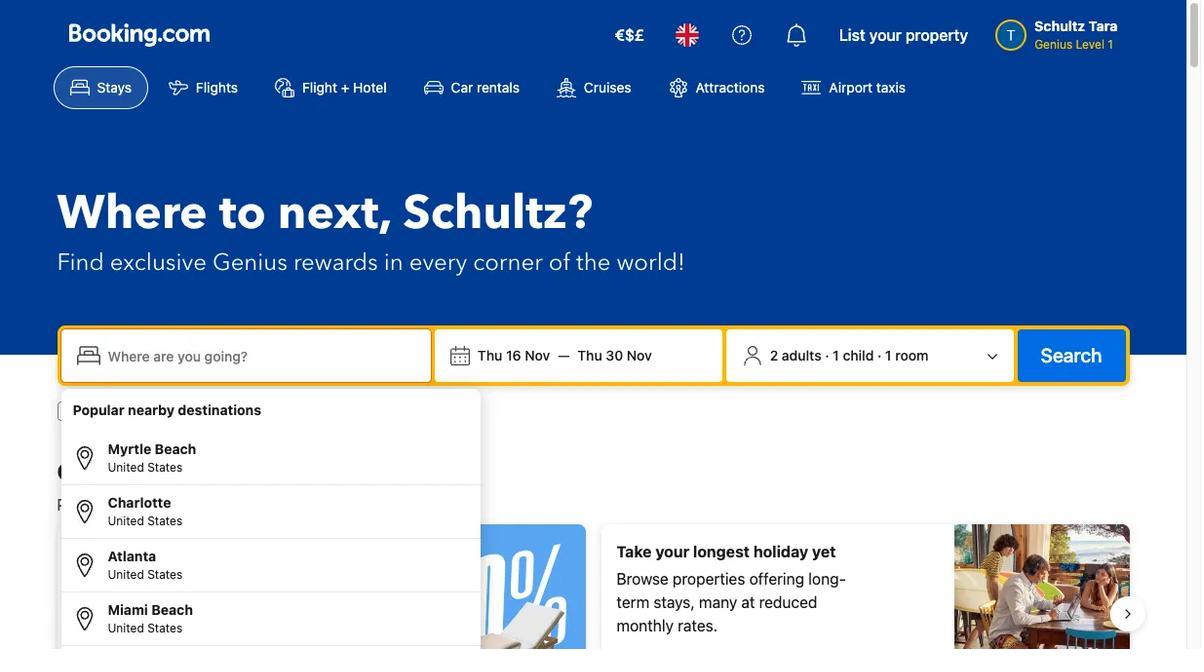 Task type: locate. For each thing, give the bounding box(es) containing it.
2 united from the top
[[108, 514, 144, 529]]

united
[[108, 460, 144, 475], [108, 514, 144, 529], [108, 568, 144, 582], [108, 621, 144, 636]]

the
[[576, 247, 611, 279]]

find
[[57, 247, 104, 279]]

promotions,
[[57, 496, 142, 514]]

term
[[617, 594, 650, 611]]

1 united from the top
[[108, 460, 144, 475]]

taxis
[[877, 79, 906, 96]]

1 thu from the left
[[478, 347, 502, 364]]

1 horizontal spatial thu
[[578, 347, 602, 364]]

region
[[41, 517, 1145, 649]]

for right offers
[[317, 496, 337, 514]]

30
[[606, 347, 623, 364]]

0 horizontal spatial ·
[[825, 347, 829, 364]]

€$£ button
[[603, 12, 656, 59]]

next,
[[278, 181, 391, 246]]

genius down to
[[213, 247, 288, 279]]

nearby
[[128, 402, 175, 418]]

0 vertical spatial you
[[341, 496, 366, 514]]

1 vertical spatial you
[[163, 555, 191, 572]]

3 states from the top
[[147, 568, 183, 582]]

holiday
[[754, 543, 809, 561]]

4 states from the top
[[147, 621, 183, 636]]

list box containing popular nearby destinations
[[61, 389, 480, 649]]

1 vertical spatial beach
[[151, 602, 193, 618]]

thu
[[478, 347, 502, 364], [578, 347, 602, 364]]

0 vertical spatial your
[[870, 26, 902, 44]]

beach inside myrtle beach united states
[[155, 441, 196, 457]]

car rentals link
[[407, 66, 536, 109]]

stays
[[229, 582, 266, 600]]

won't
[[195, 555, 237, 572]]

where
[[57, 181, 207, 246]]

offers promotions, deals and special offers for you
[[57, 457, 366, 514]]

travelling
[[107, 403, 165, 419]]

1 down tara
[[1108, 37, 1114, 52]]

0 vertical spatial genius
[[1035, 37, 1073, 52]]

schultz tara genius level 1
[[1035, 18, 1118, 52]]

states inside myrtle beach united states
[[147, 460, 183, 475]]

1 nov from the left
[[525, 347, 550, 364]]

1
[[1108, 37, 1114, 52], [833, 347, 839, 364], [885, 347, 892, 364]]

united inside myrtle beach united states
[[108, 460, 144, 475]]

1 left the child
[[833, 347, 839, 364]]

0 horizontal spatial thu
[[478, 347, 502, 364]]

stays
[[97, 79, 132, 96]]

flights
[[196, 79, 238, 96]]

special
[[218, 496, 268, 514]]

for left work
[[168, 403, 186, 419]]

your for longest
[[656, 543, 690, 561]]

0 horizontal spatial your
[[656, 543, 690, 561]]

your for property
[[870, 26, 902, 44]]

reduced
[[759, 594, 818, 611]]

united down miami at the left of the page
[[108, 621, 144, 636]]

nov
[[525, 347, 550, 364], [627, 347, 652, 364]]

airport taxis link
[[785, 66, 923, 109]]

attractions link
[[652, 66, 781, 109]]

list
[[839, 26, 866, 44]]

1 states from the top
[[147, 460, 183, 475]]

1 vertical spatial genius
[[213, 247, 288, 279]]

at
[[741, 594, 755, 611]]

car
[[451, 79, 473, 96]]

1 horizontal spatial you
[[341, 496, 366, 514]]

thu left the 16
[[478, 347, 502, 364]]

many
[[699, 594, 737, 611]]

united down charlotte
[[108, 514, 144, 529]]

you up more
[[163, 555, 191, 572]]

0 vertical spatial beach
[[155, 441, 196, 457]]

forget
[[241, 555, 287, 572]]

beach down popular nearby destinations
[[155, 441, 196, 457]]

0 horizontal spatial nov
[[525, 347, 550, 364]]

2 horizontal spatial 1
[[1108, 37, 1114, 52]]

beach
[[155, 441, 196, 457], [151, 602, 193, 618]]

rentals
[[477, 79, 520, 96]]

· right adults
[[825, 347, 829, 364]]

more
[[167, 582, 203, 600]]

destinations
[[178, 402, 261, 418]]

states inside miami beach united states
[[147, 621, 183, 636]]

miami beach united states
[[108, 602, 193, 636]]

united inside atlanta united states
[[108, 568, 144, 582]]

you right offers
[[341, 496, 366, 514]]

stays,
[[654, 594, 695, 611]]

united down atlanta
[[108, 568, 144, 582]]

your right list
[[870, 26, 902, 44]]

schultz?
[[403, 181, 593, 246]]

your
[[870, 26, 902, 44], [656, 543, 690, 561]]

save
[[73, 582, 107, 600]]

1 vertical spatial your
[[656, 543, 690, 561]]

1 left room
[[885, 347, 892, 364]]

1 horizontal spatial your
[[870, 26, 902, 44]]

0 horizontal spatial genius
[[213, 247, 288, 279]]

flights
[[356, 403, 395, 419]]

1 horizontal spatial nov
[[627, 347, 652, 364]]

looking
[[286, 403, 331, 419]]

genius down schultz
[[1035, 37, 1073, 52]]

1 horizontal spatial genius
[[1035, 37, 1073, 52]]

1 inside schultz tara genius level 1
[[1108, 37, 1114, 52]]

nov right the 16
[[525, 347, 550, 364]]

charlotte united states
[[108, 494, 183, 529]]

in
[[384, 247, 403, 279]]

with
[[270, 582, 299, 600]]

for left flights on the left of page
[[335, 403, 352, 419]]

book
[[73, 555, 111, 572]]

your right 'take'
[[656, 543, 690, 561]]

nov right the 30
[[627, 347, 652, 364]]

list box
[[61, 389, 480, 649]]

schultz
[[1035, 18, 1086, 34]]

2 adults · 1 child · 1 room
[[770, 347, 929, 364]]

where to next, schultz? find exclusive genius rewards in every corner of the world!
[[57, 181, 685, 279]]

booking.com image
[[69, 23, 209, 47]]

cruises
[[584, 79, 631, 96]]

work
[[189, 403, 220, 419]]

for for flights
[[335, 403, 352, 419]]

to
[[219, 181, 266, 246]]

0 horizontal spatial you
[[163, 555, 191, 572]]

Where are you going? field
[[100, 338, 423, 373]]

beach inside miami beach united states
[[151, 602, 193, 618]]

your inside 'take your longest holiday yet browse properties offering long- term stays, many at reduced monthly rates.'
[[656, 543, 690, 561]]

· right the child
[[878, 347, 882, 364]]

1 horizontal spatial 1
[[885, 347, 892, 364]]

2
[[770, 347, 778, 364]]

2 nov from the left
[[627, 347, 652, 364]]

1 horizontal spatial ·
[[878, 347, 882, 364]]

3 united from the top
[[108, 568, 144, 582]]

yet
[[812, 543, 836, 561]]

4 united from the top
[[108, 621, 144, 636]]

you
[[341, 496, 366, 514], [163, 555, 191, 572]]

region containing take your longest holiday yet
[[41, 517, 1145, 649]]

united down myrtle
[[108, 460, 144, 475]]

you inside book a stay you won't forget save 30% or more on stays with black friday deals
[[163, 555, 191, 572]]

2 · from the left
[[878, 347, 882, 364]]

offers
[[272, 496, 313, 514]]

€$£
[[615, 26, 644, 44]]

beach down more
[[151, 602, 193, 618]]

i'm travelling for work
[[84, 403, 220, 419]]

states inside charlotte united states
[[147, 514, 183, 529]]

a
[[115, 555, 124, 572]]

2 states from the top
[[147, 514, 183, 529]]

airport
[[829, 79, 873, 96]]

stay
[[127, 555, 160, 572]]

for for work
[[168, 403, 186, 419]]

genius
[[1035, 37, 1073, 52], [213, 247, 288, 279]]

2 adults · 1 child · 1 room button
[[734, 337, 1006, 374]]

thu left the 30
[[578, 347, 602, 364]]

level
[[1076, 37, 1105, 52]]



Task type: vqa. For each thing, say whether or not it's contained in the screenshot.
special
yes



Task type: describe. For each thing, give the bounding box(es) containing it.
charlotte
[[108, 494, 171, 511]]

monthly
[[617, 617, 674, 635]]

list your property link
[[828, 12, 980, 59]]

rewards
[[293, 247, 378, 279]]

longest
[[693, 543, 750, 561]]

30%
[[111, 582, 144, 600]]

black
[[73, 606, 111, 623]]

atlanta
[[108, 548, 156, 565]]

tara
[[1089, 18, 1118, 34]]

property
[[906, 26, 968, 44]]

every
[[409, 247, 467, 279]]

room
[[895, 347, 929, 364]]

exclusive
[[110, 247, 207, 279]]

flight + hotel link
[[258, 66, 403, 109]]

search
[[1041, 344, 1102, 367]]

stays link
[[53, 66, 148, 109]]

beach for myrtle beach
[[155, 441, 196, 457]]

+
[[341, 79, 349, 96]]

attractions
[[696, 79, 765, 96]]

myrtle
[[108, 441, 151, 457]]

hotel
[[353, 79, 387, 96]]

properties
[[673, 570, 745, 588]]

you inside offers promotions, deals and special offers for you
[[341, 496, 366, 514]]

rates.
[[678, 617, 718, 635]]

take
[[617, 543, 652, 561]]

on
[[207, 582, 225, 600]]

book a stay you won't forget save 30% or more on stays with black friday deals
[[73, 555, 299, 623]]

popular nearby destinations
[[73, 402, 261, 418]]

genius inside "where to next, schultz? find exclusive genius rewards in every corner of the world!"
[[213, 247, 288, 279]]

for inside offers promotions, deals and special offers for you
[[317, 496, 337, 514]]

long-
[[809, 570, 846, 588]]

search button
[[1018, 330, 1126, 382]]

browse
[[617, 570, 669, 588]]

—
[[558, 347, 570, 364]]

list your property
[[839, 26, 968, 44]]

beach for miami beach
[[151, 602, 193, 618]]

offers
[[57, 457, 128, 490]]

car rentals
[[451, 79, 520, 96]]

atlanta united states
[[108, 548, 183, 582]]

offering
[[749, 570, 805, 588]]

popular nearby destinations group
[[61, 432, 480, 649]]

adults
[[782, 347, 822, 364]]

thu 16 nov — thu 30 nov
[[478, 347, 652, 364]]

flights link
[[152, 66, 254, 109]]

thu 16 nov button
[[470, 338, 558, 373]]

search for black friday deals on stays image
[[410, 525, 586, 649]]

friday
[[115, 606, 158, 623]]

flight + hotel
[[302, 79, 387, 96]]

i'm looking for flights
[[263, 403, 395, 419]]

united inside miami beach united states
[[108, 621, 144, 636]]

0 horizontal spatial 1
[[833, 347, 839, 364]]

2 thu from the left
[[578, 347, 602, 364]]

cruises link
[[540, 66, 648, 109]]

miami
[[108, 602, 148, 618]]

i'm
[[84, 403, 104, 419]]

take your longest holiday yet browse properties offering long- term stays, many at reduced monthly rates.
[[617, 543, 846, 635]]

child
[[843, 347, 874, 364]]

your account menu schultz tara genius level 1 element
[[996, 9, 1126, 54]]

genius inside schultz tara genius level 1
[[1035, 37, 1073, 52]]

popular
[[73, 402, 124, 418]]

united inside charlotte united states
[[108, 514, 144, 529]]

take your longest holiday yet image
[[954, 525, 1130, 649]]

corner
[[473, 247, 543, 279]]

1 · from the left
[[825, 347, 829, 364]]

states inside atlanta united states
[[147, 568, 183, 582]]

i'm
[[263, 403, 282, 419]]

thu 30 nov button
[[570, 338, 660, 373]]

airport taxis
[[829, 79, 906, 96]]

flight
[[302, 79, 337, 96]]

deals
[[163, 606, 202, 623]]

or
[[148, 582, 163, 600]]

deals
[[146, 496, 184, 514]]

of
[[549, 247, 571, 279]]



